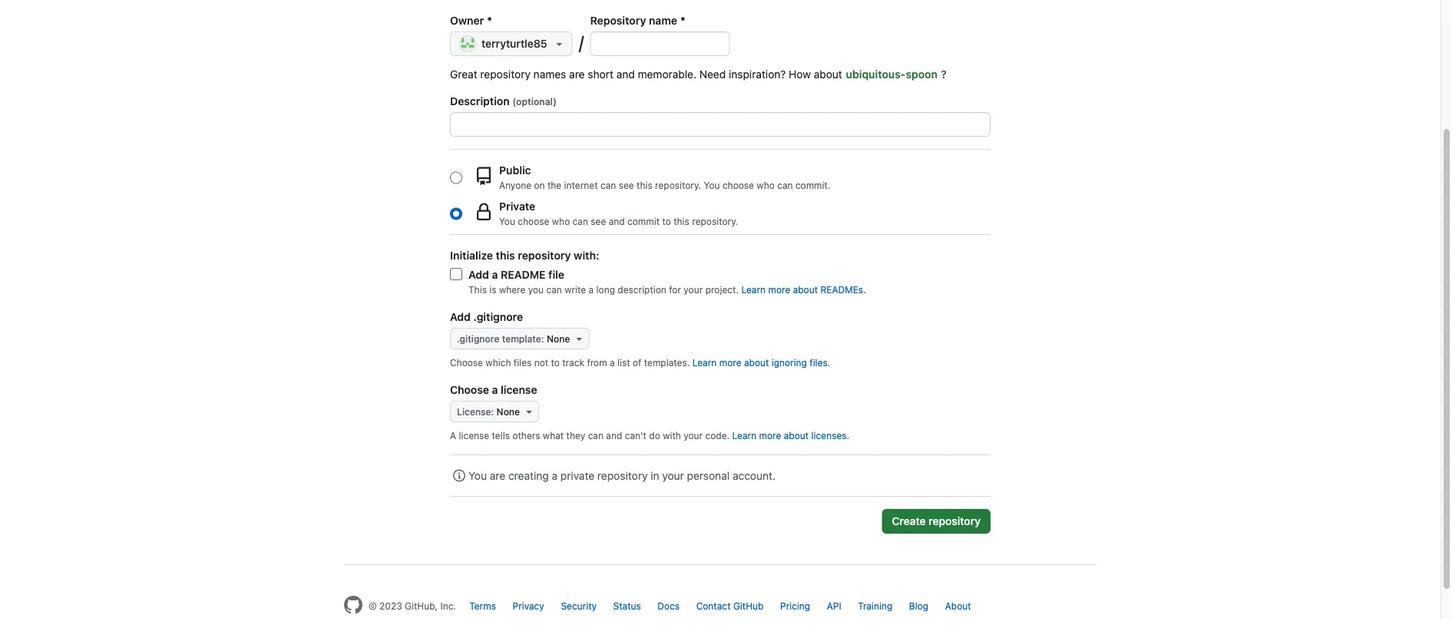 Task type: describe. For each thing, give the bounding box(es) containing it.
readmes.
[[821, 284, 866, 295]]

repository name *
[[590, 14, 686, 26]]

your inside add a readme file this is where you can write a long description for your project. learn more about readmes.
[[684, 284, 703, 295]]

1 * from the left
[[487, 14, 492, 26]]

on
[[534, 180, 545, 190]]

2 vertical spatial your
[[662, 469, 684, 482]]

need
[[700, 68, 726, 81]]

description (optional)
[[450, 94, 557, 107]]

status link
[[613, 601, 641, 611]]

security
[[561, 601, 597, 611]]

memorable.
[[638, 68, 697, 81]]

license : none
[[457, 406, 520, 417]]

1 vertical spatial more
[[719, 357, 742, 368]]

code.
[[705, 430, 730, 441]]

contact github
[[696, 601, 764, 611]]

of
[[633, 357, 642, 368]]

owner *
[[450, 14, 492, 26]]

from
[[587, 357, 607, 368]]

1 vertical spatial :
[[491, 406, 494, 417]]

blog
[[909, 601, 929, 611]]

terms
[[470, 601, 496, 611]]

can right the they
[[588, 430, 604, 441]]

pricing
[[780, 601, 810, 611]]

choose for choose which files not to track from a list of templates. learn more about ignoring files.
[[450, 357, 483, 368]]

privacy
[[513, 601, 544, 611]]

choose a license
[[450, 383, 537, 396]]

choose for choose a license
[[450, 383, 489, 396]]

2 vertical spatial and
[[606, 430, 622, 441]]

0 vertical spatial and
[[617, 68, 635, 81]]

internet
[[564, 180, 598, 190]]

public anyone on the internet can see this repository. you choose who can commit.
[[499, 164, 831, 190]]

name
[[649, 14, 677, 26]]

learn more about ignoring files. link
[[693, 357, 831, 368]]

create
[[892, 515, 926, 528]]

api
[[827, 601, 841, 611]]

list
[[618, 357, 630, 368]]

files.
[[810, 357, 831, 368]]

write
[[565, 284, 586, 295]]

2 vertical spatial learn
[[732, 430, 757, 441]]

ignoring
[[772, 357, 807, 368]]

how
[[789, 68, 811, 81]]

about link
[[945, 601, 971, 611]]

add .gitignore
[[450, 310, 523, 323]]

2 * from the left
[[681, 14, 686, 26]]

readme
[[501, 268, 546, 281]]

©
[[369, 601, 377, 611]]

and inside private you choose who can see and commit to this repository.
[[609, 216, 625, 227]]

choose inside private you choose who can see and commit to this repository.
[[518, 216, 549, 227]]

personal
[[687, 469, 730, 482]]

repository
[[590, 14, 646, 26]]

repository left in
[[597, 469, 648, 482]]

great repository names are short and memorable. need inspiration? how about ubiquitous-spoon ?
[[450, 68, 947, 81]]

training
[[858, 601, 893, 611]]

public
[[499, 164, 531, 176]]

more inside add a readme file this is where you can write a long description for your project. learn more about readmes.
[[768, 284, 791, 295]]

terms link
[[470, 601, 496, 611]]

0 horizontal spatial are
[[490, 469, 506, 482]]

this inside the public anyone on the internet can see this repository. you choose who can commit.
[[637, 180, 653, 190]]

learn more about readmes. link
[[741, 284, 866, 295]]

a left "private"
[[552, 469, 558, 482]]

a up 'license : none'
[[492, 383, 498, 396]]

status
[[613, 601, 641, 611]]

add for add a readme file this is where you can write a long description for your project. learn more about readmes.
[[469, 268, 489, 281]]

/
[[579, 31, 584, 53]]

a left list
[[610, 357, 615, 368]]

github
[[733, 601, 764, 611]]

lock image
[[475, 203, 493, 221]]

Repository text field
[[591, 32, 729, 55]]

learn inside add a readme file this is where you can write a long description for your project. learn more about readmes.
[[741, 284, 766, 295]]

(optional)
[[512, 96, 557, 107]]

private
[[561, 469, 595, 482]]

names
[[534, 68, 566, 81]]

you
[[528, 284, 544, 295]]

you inside private you choose who can see and commit to this repository.
[[499, 216, 515, 227]]

contact github link
[[696, 601, 764, 611]]

ubiquitous-spoon button
[[845, 62, 938, 87]]

2 vertical spatial this
[[496, 249, 515, 262]]

creating
[[508, 469, 549, 482]]

great
[[450, 68, 477, 81]]

about left the licenses.
[[784, 430, 809, 441]]

homepage image
[[344, 596, 363, 614]]

0 vertical spatial are
[[569, 68, 585, 81]]

1 vertical spatial your
[[684, 430, 703, 441]]

spoon
[[906, 68, 938, 81]]

a left long
[[589, 284, 594, 295]]

add a readme file this is where you can write a long description for your project. learn more about readmes.
[[469, 268, 866, 295]]

about
[[945, 601, 971, 611]]

the
[[548, 180, 562, 190]]

license
[[457, 406, 491, 417]]

about inside add a readme file this is where you can write a long description for your project. learn more about readmes.
[[793, 284, 818, 295]]

project.
[[706, 284, 739, 295]]

account.
[[733, 469, 776, 482]]

you inside the public anyone on the internet can see this repository. you choose who can commit.
[[704, 180, 720, 190]]

choose which files not to track from a list of templates. learn more about ignoring files.
[[450, 357, 831, 368]]

add for add .gitignore
[[450, 310, 471, 323]]

create repository button
[[882, 509, 991, 534]]

2023
[[379, 601, 402, 611]]

description
[[450, 94, 510, 107]]

licenses.
[[811, 430, 850, 441]]

github,
[[405, 601, 438, 611]]

can inside private you choose who can see and commit to this repository.
[[573, 216, 588, 227]]



Task type: locate. For each thing, give the bounding box(es) containing it.
choose left "commit."
[[723, 180, 754, 190]]

contact
[[696, 601, 731, 611]]

.gitignore template : none
[[457, 333, 570, 344]]

a
[[450, 430, 456, 441]]

0 horizontal spatial you
[[469, 469, 487, 482]]

you
[[704, 180, 720, 190], [499, 216, 515, 227], [469, 469, 487, 482]]

1 horizontal spatial who
[[757, 180, 775, 190]]

about left ignoring
[[744, 357, 769, 368]]

are left 'short'
[[569, 68, 585, 81]]

:
[[541, 333, 544, 344], [491, 406, 494, 417]]

0 vertical spatial license
[[501, 383, 537, 396]]

triangle down image for choose a license
[[523, 406, 535, 418]]

do
[[649, 430, 660, 441]]

your right for
[[684, 284, 703, 295]]

a license tells others what they can and can't do with your code. learn more about licenses.
[[450, 430, 850, 441]]

learn more about licenses. link
[[732, 430, 850, 441]]

Public radio
[[450, 172, 462, 184]]

security link
[[561, 601, 597, 611]]

None text field
[[451, 113, 990, 136]]

0 horizontal spatial *
[[487, 14, 492, 26]]

0 vertical spatial more
[[768, 284, 791, 295]]

and left the can't
[[606, 430, 622, 441]]

about
[[814, 68, 842, 81], [793, 284, 818, 295], [744, 357, 769, 368], [784, 430, 809, 441]]

1 horizontal spatial you
[[499, 216, 515, 227]]

1 vertical spatial none
[[497, 406, 520, 417]]

0 vertical spatial choose
[[723, 180, 754, 190]]

triangle down image up others
[[523, 406, 535, 418]]

1 vertical spatial and
[[609, 216, 625, 227]]

can
[[601, 180, 616, 190], [777, 180, 793, 190], [573, 216, 588, 227], [546, 284, 562, 295], [588, 430, 604, 441]]

1 horizontal spatial choose
[[723, 180, 754, 190]]

to right commit
[[662, 216, 671, 227]]

1 vertical spatial choose
[[450, 383, 489, 396]]

: down the "choose a license"
[[491, 406, 494, 417]]

2 vertical spatial you
[[469, 469, 487, 482]]

0 vertical spatial none
[[547, 333, 570, 344]]

choose up license
[[450, 383, 489, 396]]

1 vertical spatial this
[[674, 216, 690, 227]]

others
[[513, 430, 540, 441]]

create repository
[[892, 515, 981, 528]]

1 vertical spatial see
[[591, 216, 606, 227]]

more up account.
[[759, 430, 781, 441]]

0 vertical spatial to
[[662, 216, 671, 227]]

who left "commit."
[[757, 180, 775, 190]]

ubiquitous-
[[846, 68, 906, 81]]

your
[[684, 284, 703, 295], [684, 430, 703, 441], [662, 469, 684, 482]]

can up 'with:'
[[573, 216, 588, 227]]

file
[[549, 268, 565, 281]]

this up commit
[[637, 180, 653, 190]]

1 horizontal spatial are
[[569, 68, 585, 81]]

with
[[663, 430, 681, 441]]

for
[[669, 284, 681, 295]]

more right project.
[[768, 284, 791, 295]]

terryturtle85 button
[[450, 31, 573, 56]]

0 vertical spatial add
[[469, 268, 489, 281]]

* right name
[[681, 14, 686, 26]]

owner
[[450, 14, 484, 26]]

2 horizontal spatial this
[[674, 216, 690, 227]]

1 horizontal spatial license
[[501, 383, 537, 396]]

repository up description (optional)
[[480, 68, 531, 81]]

1 vertical spatial to
[[551, 357, 560, 368]]

Add a README file checkbox
[[450, 268, 462, 280]]

repository up "file" at left top
[[518, 249, 571, 262]]

who
[[757, 180, 775, 190], [552, 216, 570, 227]]

choose inside the public anyone on the internet can see this repository. you choose who can commit.
[[723, 180, 754, 190]]

.gitignore down add .gitignore
[[457, 333, 500, 344]]

see inside the public anyone on the internet can see this repository. you choose who can commit.
[[619, 180, 634, 190]]

0 vertical spatial you
[[704, 180, 720, 190]]

can inside add a readme file this is where you can write a long description for your project. learn more about readmes.
[[546, 284, 562, 295]]

this up readme
[[496, 249, 515, 262]]

1 horizontal spatial see
[[619, 180, 634, 190]]

is
[[489, 284, 497, 295]]

2 horizontal spatial triangle down image
[[573, 333, 586, 345]]

learn right code. at bottom
[[732, 430, 757, 441]]

none
[[547, 333, 570, 344], [497, 406, 520, 417]]

repository. down the public anyone on the internet can see this repository. you choose who can commit.
[[692, 216, 738, 227]]

and right 'short'
[[617, 68, 635, 81]]

1 vertical spatial license
[[459, 430, 489, 441]]

training link
[[858, 601, 893, 611]]

0 vertical spatial who
[[757, 180, 775, 190]]

1 horizontal spatial to
[[662, 216, 671, 227]]

1 choose from the top
[[450, 357, 483, 368]]

this
[[469, 284, 487, 295]]

repository right create
[[929, 515, 981, 528]]

none up tells
[[497, 406, 520, 417]]

choose
[[450, 357, 483, 368], [450, 383, 489, 396]]

license down files
[[501, 383, 537, 396]]

private you choose who can see and commit to this repository.
[[499, 200, 738, 227]]

repository. inside the public anyone on the internet can see this repository. you choose who can commit.
[[655, 180, 701, 190]]

docs
[[658, 601, 680, 611]]

0 horizontal spatial :
[[491, 406, 494, 417]]

with:
[[574, 249, 599, 262]]

are left creating
[[490, 469, 506, 482]]

who inside the public anyone on the internet can see this repository. you choose who can commit.
[[757, 180, 775, 190]]

repository. up commit
[[655, 180, 701, 190]]

0 vertical spatial choose
[[450, 357, 483, 368]]

api link
[[827, 601, 841, 611]]

your right in
[[662, 469, 684, 482]]

2 vertical spatial triangle down image
[[523, 406, 535, 418]]

learn right templates.
[[693, 357, 717, 368]]

0 vertical spatial this
[[637, 180, 653, 190]]

triangle down image left /
[[553, 38, 566, 50]]

see inside private you choose who can see and commit to this repository.
[[591, 216, 606, 227]]

initialize
[[450, 249, 493, 262]]

0 vertical spatial :
[[541, 333, 544, 344]]

not
[[534, 357, 548, 368]]

0 vertical spatial learn
[[741, 284, 766, 295]]

repository. inside private you choose who can see and commit to this repository.
[[692, 216, 738, 227]]

track
[[562, 357, 584, 368]]

initialize this repository with:
[[450, 249, 599, 262]]

choose left "which"
[[450, 357, 483, 368]]

1 vertical spatial who
[[552, 216, 570, 227]]

templates.
[[644, 357, 690, 368]]

2 choose from the top
[[450, 383, 489, 396]]

1 vertical spatial add
[[450, 310, 471, 323]]

learn
[[741, 284, 766, 295], [693, 357, 717, 368], [732, 430, 757, 441]]

this inside private you choose who can see and commit to this repository.
[[674, 216, 690, 227]]

see up private you choose who can see and commit to this repository. on the top of the page
[[619, 180, 634, 190]]

a up is
[[492, 268, 498, 281]]

files
[[514, 357, 532, 368]]

1 vertical spatial learn
[[693, 357, 717, 368]]

0 vertical spatial .gitignore
[[474, 310, 523, 323]]

license right a
[[459, 430, 489, 441]]

1 vertical spatial repository.
[[692, 216, 738, 227]]

pricing link
[[780, 601, 810, 611]]

choose down the private
[[518, 216, 549, 227]]

your right with
[[684, 430, 703, 441]]

1 vertical spatial choose
[[518, 216, 549, 227]]

triangle down image for add .gitignore
[[573, 333, 586, 345]]

can down "file" at left top
[[546, 284, 562, 295]]

terryturtle85
[[482, 37, 547, 50]]

to
[[662, 216, 671, 227], [551, 357, 560, 368]]

can left "commit."
[[777, 180, 793, 190]]

add inside add a readme file this is where you can write a long description for your project. learn more about readmes.
[[469, 268, 489, 281]]

repo image
[[475, 167, 493, 185]]

: up not
[[541, 333, 544, 344]]

0 vertical spatial triangle down image
[[553, 38, 566, 50]]

1 vertical spatial you
[[499, 216, 515, 227]]

docs link
[[658, 601, 680, 611]]

0 horizontal spatial this
[[496, 249, 515, 262]]

who down the the at left
[[552, 216, 570, 227]]

1 vertical spatial are
[[490, 469, 506, 482]]

0 horizontal spatial triangle down image
[[523, 406, 535, 418]]

2 vertical spatial more
[[759, 430, 781, 441]]

to inside private you choose who can see and commit to this repository.
[[662, 216, 671, 227]]

about right how
[[814, 68, 842, 81]]

see up 'with:'
[[591, 216, 606, 227]]

add
[[469, 268, 489, 281], [450, 310, 471, 323]]

triangle down image up "track"
[[573, 333, 586, 345]]

1 vertical spatial .gitignore
[[457, 333, 500, 344]]

0 horizontal spatial see
[[591, 216, 606, 227]]

triangle down image
[[553, 38, 566, 50], [573, 333, 586, 345], [523, 406, 535, 418]]

this right commit
[[674, 216, 690, 227]]

privacy link
[[513, 601, 544, 611]]

short
[[588, 68, 614, 81]]

blog link
[[909, 601, 929, 611]]

1 horizontal spatial this
[[637, 180, 653, 190]]

learn right project.
[[741, 284, 766, 295]]

Private radio
[[450, 208, 462, 220]]

1 horizontal spatial triangle down image
[[553, 38, 566, 50]]

0 vertical spatial your
[[684, 284, 703, 295]]

are
[[569, 68, 585, 81], [490, 469, 506, 482]]

0 vertical spatial see
[[619, 180, 634, 190]]

1 vertical spatial triangle down image
[[573, 333, 586, 345]]

who inside private you choose who can see and commit to this repository.
[[552, 216, 570, 227]]

1 horizontal spatial *
[[681, 14, 686, 26]]

to right not
[[551, 357, 560, 368]]

and left commit
[[609, 216, 625, 227]]

.gitignore up .gitignore template : none
[[474, 310, 523, 323]]

triangle down image inside terryturtle85 popup button
[[553, 38, 566, 50]]

© 2023 github, inc.
[[369, 601, 456, 611]]

more left ignoring
[[719, 357, 742, 368]]

sc 9kayk9 0 image
[[453, 470, 465, 482]]

2 horizontal spatial you
[[704, 180, 720, 190]]

1 horizontal spatial none
[[547, 333, 570, 344]]

where
[[499, 284, 526, 295]]

inspiration?
[[729, 68, 786, 81]]

add down this
[[450, 310, 471, 323]]

inc.
[[440, 601, 456, 611]]

description
[[618, 284, 667, 295]]

*
[[487, 14, 492, 26], [681, 14, 686, 26]]

can right "internet"
[[601, 180, 616, 190]]

1 horizontal spatial :
[[541, 333, 544, 344]]

0 horizontal spatial to
[[551, 357, 560, 368]]

they
[[566, 430, 585, 441]]

license
[[501, 383, 537, 396], [459, 430, 489, 441]]

you are creating a private repository in your personal account.
[[469, 469, 776, 482]]

commit.
[[796, 180, 831, 190]]

repository inside button
[[929, 515, 981, 528]]

tells
[[492, 430, 510, 441]]

0 horizontal spatial choose
[[518, 216, 549, 227]]

template
[[502, 333, 541, 344]]

long
[[596, 284, 615, 295]]

commit
[[628, 216, 660, 227]]

* right owner at the left top
[[487, 14, 492, 26]]

add up this
[[469, 268, 489, 281]]

about left readmes.
[[793, 284, 818, 295]]

0 vertical spatial repository.
[[655, 180, 701, 190]]

0 horizontal spatial none
[[497, 406, 520, 417]]

which
[[486, 357, 511, 368]]

0 horizontal spatial who
[[552, 216, 570, 227]]

none up "track"
[[547, 333, 570, 344]]

0 horizontal spatial license
[[459, 430, 489, 441]]



Task type: vqa. For each thing, say whether or not it's contained in the screenshot.
bottommost BRANCH
no



